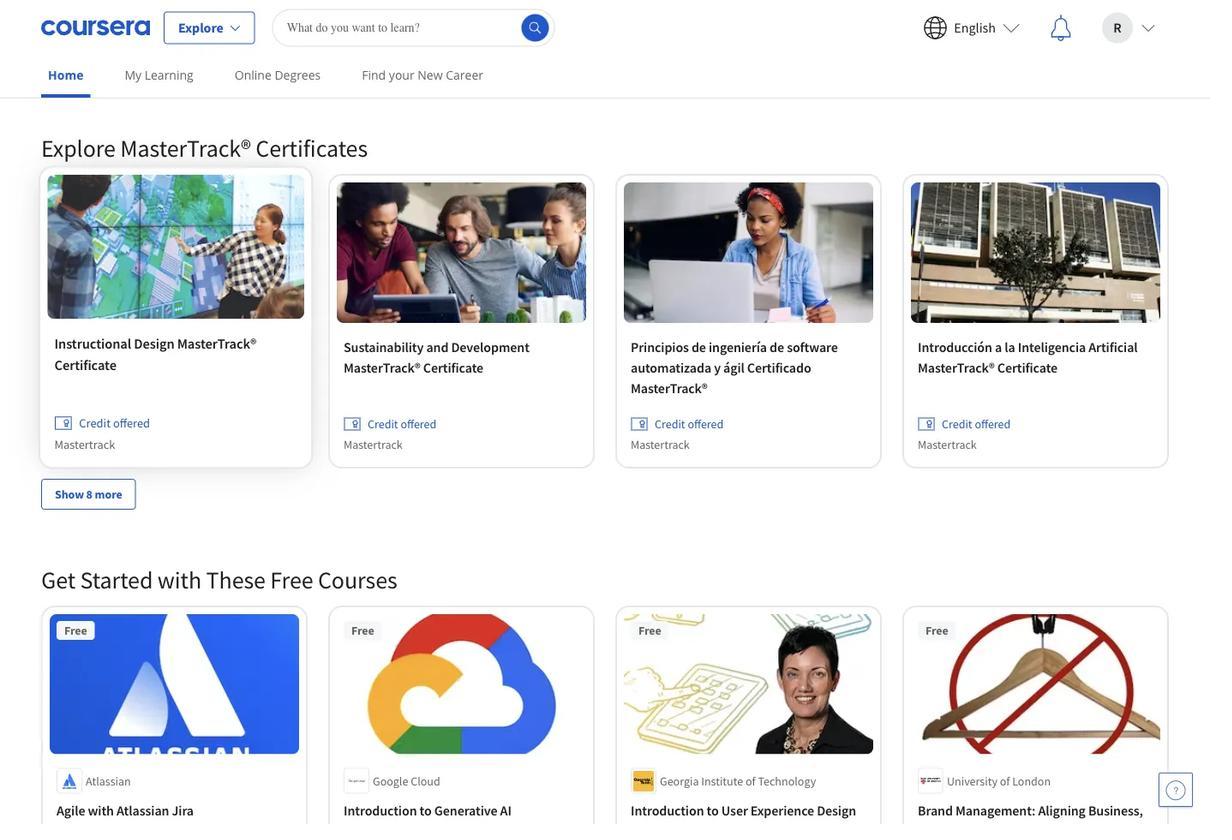 Task type: describe. For each thing, give the bounding box(es) containing it.
credit offered for principios
[[655, 417, 724, 432]]

brand management: aligning business, brand and behaviour
[[918, 803, 1144, 825]]

explore mastertrack® certificates collection element
[[31, 106, 1180, 538]]

credit offered for instructional
[[79, 416, 150, 432]]

free for introduction to generative ai
[[352, 623, 374, 639]]

more inside 'explore mastertrack® certificates collection' element
[[95, 487, 122, 502]]

get started with these free courses
[[41, 565, 398, 595]]

y
[[714, 359, 721, 376]]

show 8 more button inside based on your recent views collection element
[[41, 47, 136, 78]]

0 vertical spatial with
[[158, 565, 202, 595]]

started
[[80, 565, 153, 595]]

introducción a la inteligencia artificial mastertrack® certificate
[[918, 339, 1138, 376]]

0 vertical spatial atlassian
[[86, 774, 131, 789]]

design inside instructional design mastertrack® certificate
[[134, 336, 174, 353]]

2 de from the left
[[770, 339, 785, 356]]

software
[[787, 339, 838, 356]]

certificate inside sustainability and development mastertrack® certificate
[[423, 359, 484, 376]]

credit for instructional
[[79, 416, 111, 432]]

new
[[418, 67, 443, 83]]

2 brand from the top
[[918, 824, 953, 825]]

1 brand from the top
[[918, 803, 953, 820]]

certificate inside introducción a la inteligencia artificial mastertrack® certificate
[[998, 359, 1058, 376]]

introduction for introduction to generative ai
[[344, 803, 417, 820]]

help center image
[[1166, 780, 1187, 801]]

show inside 'explore mastertrack® certificates collection' element
[[55, 487, 84, 502]]

mastertrack for instructional
[[54, 437, 115, 453]]

show 8 more inside 'explore mastertrack® certificates collection' element
[[55, 487, 122, 502]]

brand management: aligning business, brand and behaviour link
[[918, 801, 1154, 825]]

mastertrack® inside sustainability and development mastertrack® certificate
[[344, 359, 421, 376]]

introducción a la inteligencia artificial mastertrack® certificate link
[[918, 337, 1154, 378]]

google
[[373, 774, 408, 789]]

my
[[125, 67, 142, 83]]

show 8 more button inside 'explore mastertrack® certificates collection' element
[[41, 479, 136, 510]]

explore for explore
[[178, 19, 224, 36]]

certificate inside based on your recent views collection element
[[983, 5, 1034, 21]]

courses
[[318, 565, 398, 595]]

development
[[451, 339, 530, 356]]

credit for introducción
[[942, 417, 973, 432]]

la
[[1005, 339, 1016, 356]]

your
[[389, 67, 415, 83]]

introduction to user experience design
[[631, 803, 857, 820]]

explore for explore mastertrack® certificates
[[41, 133, 116, 164]]

english button
[[910, 0, 1034, 55]]

my learning link
[[118, 56, 200, 94]]

principios de ingeniería de software automatizada y ágil certificado mastertrack® link
[[631, 337, 867, 399]]

explore button
[[164, 12, 255, 44]]

generative
[[435, 803, 498, 820]]

professional
[[918, 5, 980, 21]]

coursera image
[[41, 14, 150, 42]]

principios de ingeniería de software automatizada y ágil certificado mastertrack®
[[631, 339, 838, 397]]

principios
[[631, 339, 689, 356]]

mastertrack for introducción
[[918, 437, 977, 453]]

free for introduction to user experience design
[[639, 623, 662, 639]]

sustainability and development mastertrack® certificate link
[[344, 337, 580, 378]]

certificate inside instructional design mastertrack® certificate
[[54, 357, 117, 374]]

credit for sustainability
[[368, 417, 398, 432]]

introducción
[[918, 339, 993, 356]]

instructional design mastertrack® certificate link
[[54, 334, 297, 376]]

to for user
[[707, 803, 719, 820]]

instructional design mastertrack® certificate
[[54, 336, 256, 374]]

offered for design
[[113, 416, 150, 432]]

r
[[1114, 19, 1122, 36]]

learning
[[145, 67, 194, 83]]

find your new career link
[[355, 56, 490, 94]]

agile with atlassian jira link
[[57, 801, 292, 822]]

georgia
[[660, 774, 699, 789]]

introduction to generative ai
[[344, 803, 512, 820]]

artificial
[[1089, 339, 1138, 356]]

degrees
[[275, 67, 321, 83]]

credit offered for introducción
[[942, 417, 1011, 432]]

free for agile with atlassian jira
[[64, 623, 87, 639]]



Task type: vqa. For each thing, say whether or not it's contained in the screenshot.
you'll
no



Task type: locate. For each thing, give the bounding box(es) containing it.
specialization up find
[[344, 5, 414, 21]]

based on your recent views collection element
[[31, 0, 1180, 106]]

0 vertical spatial explore
[[178, 19, 224, 36]]

free
[[270, 565, 313, 595], [64, 623, 87, 639], [352, 623, 374, 639], [639, 623, 662, 639], [926, 623, 949, 639]]

0 vertical spatial more
[[95, 55, 122, 70]]

of
[[746, 774, 756, 789], [1000, 774, 1010, 789]]

aligning
[[1039, 803, 1086, 820]]

1 vertical spatial more
[[95, 487, 122, 502]]

sustainability and development mastertrack® certificate
[[344, 339, 530, 376]]

mastertrack
[[54, 437, 115, 453], [344, 437, 403, 453], [631, 437, 690, 453], [918, 437, 977, 453]]

introduction down google
[[344, 803, 417, 820]]

introduction inside introduction to generative ai link
[[344, 803, 417, 820]]

2 to from the left
[[707, 803, 719, 820]]

0 horizontal spatial design
[[134, 336, 174, 353]]

2 show from the top
[[55, 487, 84, 502]]

university of london
[[947, 774, 1051, 789]]

with
[[158, 565, 202, 595], [88, 803, 114, 820]]

explore
[[178, 19, 224, 36], [41, 133, 116, 164]]

3 offered from the left
[[688, 417, 724, 432]]

certificate down instructional
[[54, 357, 117, 374]]

user
[[722, 803, 748, 820]]

and down management:
[[956, 824, 978, 825]]

2 of from the left
[[1000, 774, 1010, 789]]

1 vertical spatial explore
[[41, 133, 116, 164]]

0 vertical spatial design
[[134, 336, 174, 353]]

ingeniería
[[709, 339, 767, 356]]

ágil
[[724, 359, 745, 376]]

mastertrack®
[[120, 133, 251, 164], [177, 336, 256, 353], [344, 359, 421, 376], [918, 359, 995, 376], [631, 380, 708, 397]]

atlassian inside "link"
[[117, 803, 169, 820]]

certificates
[[256, 133, 368, 164]]

0 vertical spatial show
[[55, 55, 84, 70]]

1 horizontal spatial of
[[1000, 774, 1010, 789]]

0 horizontal spatial specialization
[[57, 5, 127, 21]]

home
[[48, 67, 84, 83]]

with inside "link"
[[88, 803, 114, 820]]

credit offered down instructional design mastertrack® certificate
[[79, 416, 150, 432]]

2 8 from the top
[[86, 487, 93, 502]]

instructional
[[54, 336, 131, 353]]

atlassian left the jira
[[117, 803, 169, 820]]

2 mastertrack from the left
[[344, 437, 403, 453]]

2 credit offered from the left
[[368, 417, 437, 432]]

offered for de
[[688, 417, 724, 432]]

credit offered for sustainability
[[368, 417, 437, 432]]

professional certificate
[[918, 5, 1034, 21]]

to for generative
[[420, 803, 432, 820]]

design right instructional
[[134, 336, 174, 353]]

experience
[[751, 803, 815, 820]]

explore inside dropdown button
[[178, 19, 224, 36]]

credit offered
[[79, 416, 150, 432], [368, 417, 437, 432], [655, 417, 724, 432], [942, 417, 1011, 432]]

4 offered from the left
[[975, 417, 1011, 432]]

0 vertical spatial show 8 more button
[[41, 47, 136, 78]]

mastertrack for principios
[[631, 437, 690, 453]]

offered down instructional design mastertrack® certificate
[[113, 416, 150, 432]]

introduction for introduction to user experience design
[[631, 803, 704, 820]]

atlassian up agile with atlassian jira
[[86, 774, 131, 789]]

show
[[55, 55, 84, 70], [55, 487, 84, 502]]

specialization up home
[[57, 5, 127, 21]]

0 horizontal spatial of
[[746, 774, 756, 789]]

2 specialization from the left
[[344, 5, 414, 21]]

and
[[426, 339, 449, 356], [956, 824, 978, 825]]

certificate right professional
[[983, 5, 1034, 21]]

2 credit from the left
[[368, 417, 398, 432]]

1 horizontal spatial and
[[956, 824, 978, 825]]

with right the agile
[[88, 803, 114, 820]]

8 inside 'explore mastertrack® certificates collection' element
[[86, 487, 93, 502]]

specialization
[[57, 5, 127, 21], [344, 5, 414, 21]]

credit down sustainability
[[368, 417, 398, 432]]

3 credit offered from the left
[[655, 417, 724, 432]]

1 vertical spatial and
[[956, 824, 978, 825]]

0 horizontal spatial with
[[88, 803, 114, 820]]

certificate down 'la'
[[998, 359, 1058, 376]]

online degrees
[[235, 67, 321, 83]]

design inside introduction to user experience design link
[[817, 803, 857, 820]]

of right institute
[[746, 774, 756, 789]]

brand
[[918, 803, 953, 820], [918, 824, 953, 825]]

free for brand management: aligning business, brand and behaviour
[[926, 623, 949, 639]]

jira
[[172, 803, 194, 820]]

1 vertical spatial design
[[817, 803, 857, 820]]

4 credit offered from the left
[[942, 417, 1011, 432]]

to
[[420, 803, 432, 820], [707, 803, 719, 820]]

certificate down "development"
[[423, 359, 484, 376]]

credit
[[79, 416, 111, 432], [368, 417, 398, 432], [655, 417, 686, 432], [942, 417, 973, 432]]

2 more from the top
[[95, 487, 122, 502]]

certificado
[[748, 359, 812, 376]]

explore down "home" link
[[41, 133, 116, 164]]

offered for a
[[975, 417, 1011, 432]]

de
[[692, 339, 706, 356], [770, 339, 785, 356]]

1 horizontal spatial design
[[817, 803, 857, 820]]

google cloud
[[373, 774, 440, 789]]

georgia institute of technology
[[660, 774, 816, 789]]

design
[[134, 336, 174, 353], [817, 803, 857, 820]]

4 credit from the left
[[942, 417, 973, 432]]

find your new career
[[362, 67, 484, 83]]

design right the experience
[[817, 803, 857, 820]]

0 horizontal spatial introduction
[[344, 803, 417, 820]]

a
[[995, 339, 1002, 356]]

mastertrack for sustainability
[[344, 437, 403, 453]]

8 inside based on your recent views collection element
[[86, 55, 93, 70]]

management:
[[956, 803, 1036, 820]]

show 8 more
[[55, 55, 122, 70], [55, 487, 122, 502]]

0 horizontal spatial and
[[426, 339, 449, 356]]

and inside "brand management: aligning business, brand and behaviour"
[[956, 824, 978, 825]]

3 credit from the left
[[655, 417, 686, 432]]

1 vertical spatial with
[[88, 803, 114, 820]]

credit for principios
[[655, 417, 686, 432]]

show 8 more inside based on your recent views collection element
[[55, 55, 122, 70]]

0 vertical spatial show 8 more
[[55, 55, 122, 70]]

offered down introducción a la inteligencia artificial mastertrack® certificate at the top right of page
[[975, 417, 1011, 432]]

credit offered down automatizada
[[655, 417, 724, 432]]

credit down instructional
[[79, 416, 111, 432]]

automatizada
[[631, 359, 712, 376]]

introduction inside introduction to user experience design link
[[631, 803, 704, 820]]

mastertrack® inside instructional design mastertrack® certificate
[[177, 336, 256, 353]]

business,
[[1089, 803, 1144, 820]]

1 horizontal spatial de
[[770, 339, 785, 356]]

show inside based on your recent views collection element
[[55, 55, 84, 70]]

1 8 from the top
[[86, 55, 93, 70]]

technology
[[758, 774, 816, 789]]

agile with atlassian jira
[[57, 803, 194, 820]]

more
[[95, 55, 122, 70], [95, 487, 122, 502]]

of left london
[[1000, 774, 1010, 789]]

get
[[41, 565, 76, 595]]

8
[[86, 55, 93, 70], [86, 487, 93, 502]]

4 mastertrack from the left
[[918, 437, 977, 453]]

1 vertical spatial brand
[[918, 824, 953, 825]]

2 introduction from the left
[[631, 803, 704, 820]]

agile
[[57, 803, 85, 820]]

1 more from the top
[[95, 55, 122, 70]]

introduction to user experience design link
[[631, 801, 867, 822]]

atlassian
[[86, 774, 131, 789], [117, 803, 169, 820]]

1 show from the top
[[55, 55, 84, 70]]

1 vertical spatial 8
[[86, 487, 93, 502]]

explore mastertrack® certificates
[[41, 133, 368, 164]]

0 vertical spatial brand
[[918, 803, 953, 820]]

1 horizontal spatial explore
[[178, 19, 224, 36]]

1 de from the left
[[692, 339, 706, 356]]

0 horizontal spatial de
[[692, 339, 706, 356]]

2 offered from the left
[[401, 417, 437, 432]]

with left these at left
[[158, 565, 202, 595]]

more inside based on your recent views collection element
[[95, 55, 122, 70]]

de up certificado
[[770, 339, 785, 356]]

1 vertical spatial show 8 more
[[55, 487, 122, 502]]

to down the cloud
[[420, 803, 432, 820]]

institute
[[702, 774, 744, 789]]

behaviour
[[981, 824, 1041, 825]]

ai
[[500, 803, 512, 820]]

1 to from the left
[[420, 803, 432, 820]]

1 credit from the left
[[79, 416, 111, 432]]

home link
[[41, 56, 90, 98]]

find
[[362, 67, 386, 83]]

1 horizontal spatial introduction
[[631, 803, 704, 820]]

career
[[446, 67, 484, 83]]

0 horizontal spatial explore
[[41, 133, 116, 164]]

explore up learning
[[178, 19, 224, 36]]

offered down sustainability and development mastertrack® certificate
[[401, 417, 437, 432]]

these
[[206, 565, 266, 595]]

offered for and
[[401, 417, 437, 432]]

my learning
[[125, 67, 194, 83]]

0 vertical spatial 8
[[86, 55, 93, 70]]

1 horizontal spatial to
[[707, 803, 719, 820]]

inteligencia
[[1018, 339, 1087, 356]]

credit down introducción
[[942, 417, 973, 432]]

3 mastertrack from the left
[[631, 437, 690, 453]]

mastertrack® inside 'principios de ingeniería de software automatizada y ágil certificado mastertrack®'
[[631, 380, 708, 397]]

credit down automatizada
[[655, 417, 686, 432]]

1 specialization from the left
[[57, 5, 127, 21]]

1 vertical spatial atlassian
[[117, 803, 169, 820]]

2 show 8 more from the top
[[55, 487, 122, 502]]

online
[[235, 67, 272, 83]]

sustainability
[[344, 339, 424, 356]]

introduction down georgia
[[631, 803, 704, 820]]

to left the user
[[707, 803, 719, 820]]

mastertrack® inside introducción a la inteligencia artificial mastertrack® certificate
[[918, 359, 995, 376]]

de up automatizada
[[692, 339, 706, 356]]

introduction
[[344, 803, 417, 820], [631, 803, 704, 820]]

2 show 8 more button from the top
[[41, 479, 136, 510]]

1 of from the left
[[746, 774, 756, 789]]

certificate
[[983, 5, 1034, 21], [54, 357, 117, 374], [423, 359, 484, 376], [998, 359, 1058, 376]]

0 horizontal spatial to
[[420, 803, 432, 820]]

1 vertical spatial show 8 more button
[[41, 479, 136, 510]]

online degrees link
[[228, 56, 328, 94]]

None search field
[[272, 9, 555, 47]]

1 mastertrack from the left
[[54, 437, 115, 453]]

university
[[947, 774, 998, 789]]

cloud
[[411, 774, 440, 789]]

1 credit offered from the left
[[79, 416, 150, 432]]

get started with these free courses collection element
[[31, 538, 1180, 825]]

1 vertical spatial show
[[55, 487, 84, 502]]

introduction to generative ai link
[[344, 801, 580, 822]]

london
[[1013, 774, 1051, 789]]

0 vertical spatial and
[[426, 339, 449, 356]]

r button
[[1089, 0, 1170, 55]]

credit offered down introducción
[[942, 417, 1011, 432]]

and inside sustainability and development mastertrack® certificate
[[426, 339, 449, 356]]

1 show 8 more from the top
[[55, 55, 122, 70]]

1 offered from the left
[[113, 416, 150, 432]]

1 show 8 more button from the top
[[41, 47, 136, 78]]

1 introduction from the left
[[344, 803, 417, 820]]

credit offered down sustainability and development mastertrack® certificate
[[368, 417, 437, 432]]

What do you want to learn? text field
[[272, 9, 555, 47]]

offered
[[113, 416, 150, 432], [401, 417, 437, 432], [688, 417, 724, 432], [975, 417, 1011, 432]]

1 horizontal spatial specialization
[[344, 5, 414, 21]]

english
[[955, 19, 996, 36]]

offered down "y"
[[688, 417, 724, 432]]

and left "development"
[[426, 339, 449, 356]]

1 horizontal spatial with
[[158, 565, 202, 595]]



